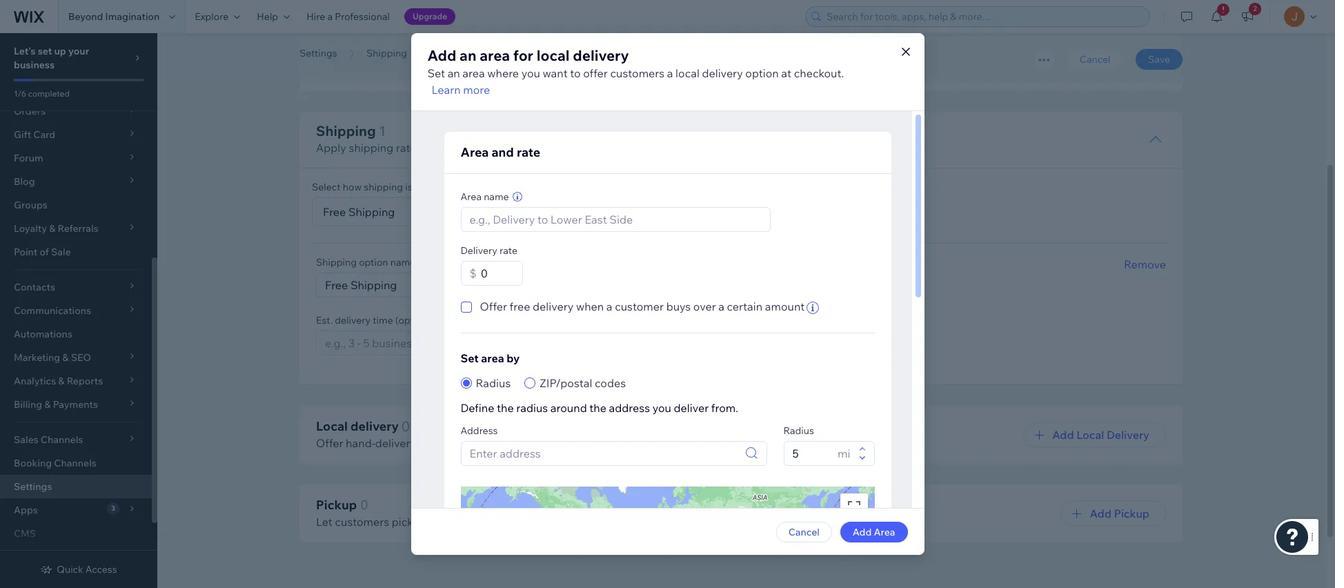 Task type: locate. For each thing, give the bounding box(es) containing it.
add for pickup
[[1090, 507, 1112, 521]]

settings link
[[293, 46, 344, 60], [0, 475, 152, 498]]

rate
[[522, 314, 543, 327]]

local up want
[[537, 46, 570, 64]]

1 horizontal spatial 0
[[401, 418, 410, 435]]

1 horizontal spatial cancel
[[1080, 53, 1111, 66]]

0
[[401, 418, 410, 435], [360, 497, 368, 513]]

shipping for option
[[316, 256, 357, 269]]

area right -
[[480, 46, 510, 64]]

region.
[[459, 141, 495, 155], [517, 437, 553, 450]]

cms link
[[0, 522, 152, 545]]

booking
[[14, 457, 52, 469]]

local
[[316, 419, 348, 434], [1077, 428, 1105, 442]]

0 vertical spatial an
[[460, 46, 477, 64]]

region. up the area name
[[459, 141, 495, 155]]

area for area and rate
[[461, 144, 489, 160]]

area
[[461, 144, 489, 160], [461, 191, 482, 203], [874, 526, 896, 538]]

1 horizontal spatial region.
[[517, 437, 553, 450]]

0 vertical spatial to
[[570, 66, 581, 80]]

up inside pickup 0 let customers pick up their orders in person.
[[416, 515, 429, 529]]

radius
[[476, 376, 511, 390], [784, 425, 814, 437]]

0 horizontal spatial set
[[428, 66, 445, 80]]

let's set up your business
[[14, 45, 89, 71]]

rate up free
[[500, 244, 518, 257]]

professional
[[335, 10, 390, 23]]

2 vertical spatial to
[[419, 437, 429, 450]]

1 vertical spatial area
[[461, 191, 482, 203]]

0 horizontal spatial you
[[522, 66, 540, 80]]

0 horizontal spatial settings
[[14, 480, 52, 493]]

cancel
[[1080, 53, 1111, 66], [789, 526, 820, 538]]

cms
[[14, 527, 36, 540]]

1 vertical spatial offer
[[316, 437, 343, 450]]

local
[[537, 46, 570, 64], [676, 66, 700, 80]]

delivery left the areas
[[375, 437, 416, 450]]

apply
[[316, 141, 346, 155]]

their
[[432, 515, 456, 529]]

in right orders
[[494, 515, 503, 529]]

the right hire
[[340, 22, 357, 36]]

2 vertical spatial area
[[481, 351, 504, 365]]

Search for tools, apps, help & more... field
[[823, 7, 1146, 26]]

0 horizontal spatial region.
[[459, 141, 495, 155]]

set area by
[[461, 351, 520, 365]]

area up more
[[463, 66, 485, 80]]

you inside add an area for local delivery set an area where you want to offer customers a local delivery option at checkout. learn more
[[522, 66, 540, 80]]

0 vertical spatial region.
[[459, 141, 495, 155]]

united states
[[351, 53, 421, 67]]

area
[[480, 46, 510, 64], [463, 66, 485, 80], [481, 351, 504, 365]]

1 horizontal spatial you
[[653, 401, 672, 415]]

Offer free delivery when a customer buys over a certain amount checkbox
[[461, 298, 875, 316]]

zip/postal codes
[[540, 376, 626, 390]]

0 vertical spatial area
[[461, 144, 489, 160]]

add for local
[[1053, 428, 1074, 442]]

booking channels
[[14, 457, 96, 469]]

1 vertical spatial to
[[425, 141, 435, 155]]

to
[[570, 66, 581, 80], [425, 141, 435, 155], [419, 437, 429, 450]]

add inside add an area for local delivery set an area where you want to offer customers a local delivery option at checkout. learn more
[[428, 46, 457, 64]]

add for an
[[428, 46, 457, 64]]

you left "deliver" on the bottom right of the page
[[653, 401, 672, 415]]

local inside button
[[1077, 428, 1105, 442]]

shipping inside shipping 1 apply shipping rates to this region.
[[316, 122, 376, 139]]

1 vertical spatial local
[[676, 66, 700, 80]]

1 horizontal spatial in
[[494, 515, 503, 529]]

a right destination
[[667, 66, 673, 80]]

region. down radius
[[517, 437, 553, 450]]

0 vertical spatial delivery
[[461, 244, 498, 257]]

0 vertical spatial cancel
[[1080, 53, 1111, 66]]

1 horizontal spatial settings
[[300, 47, 337, 59]]

0 horizontal spatial local
[[316, 419, 348, 434]]

customers right offer
[[610, 66, 665, 80]]

the left radius
[[497, 401, 514, 415]]

in down upgrade in the left of the page
[[426, 22, 435, 36]]

more
[[463, 83, 490, 97]]

2 vertical spatial this
[[496, 437, 515, 450]]

add for destination
[[574, 53, 595, 67]]

add area
[[853, 526, 896, 538]]

2 horizontal spatial the
[[590, 401, 607, 415]]

0 vertical spatial customers
[[610, 66, 665, 80]]

when
[[576, 300, 604, 313]]

est.
[[316, 314, 333, 327]]

rate
[[517, 144, 541, 160], [500, 244, 518, 257]]

1 horizontal spatial radius
[[784, 425, 814, 437]]

1 vertical spatial 0
[[360, 497, 368, 513]]

customers right let
[[335, 515, 389, 529]]

a inside add an area for local delivery set an area where you want to offer customers a local delivery option at checkout. learn more
[[667, 66, 673, 80]]

up
[[54, 45, 66, 57], [416, 515, 429, 529]]

1 horizontal spatial name
[[484, 191, 509, 203]]

0 horizontal spatial up
[[54, 45, 66, 57]]

cancel button
[[1068, 49, 1123, 70], [776, 522, 832, 543]]

to right rates
[[425, 141, 435, 155]]

destinations
[[360, 22, 423, 36]]

to left offer
[[570, 66, 581, 80]]

point
[[14, 246, 37, 258]]

1 vertical spatial in
[[494, 515, 503, 529]]

pickup inside pickup 0 let customers pick up their orders in person.
[[316, 497, 357, 513]]

0 horizontal spatial the
[[340, 22, 357, 36]]

1 horizontal spatial offer
[[480, 300, 507, 313]]

option inside add an area for local delivery set an area where you want to offer customers a local delivery option at checkout. learn more
[[746, 66, 779, 80]]

local delivery 0 offer hand-delivery to areas within this region.
[[316, 418, 553, 450]]

local inside local delivery 0 offer hand-delivery to areas within this region.
[[316, 419, 348, 434]]

1 vertical spatial settings link
[[0, 475, 152, 498]]

0 horizontal spatial local
[[537, 46, 570, 64]]

0 vertical spatial settings link
[[293, 46, 344, 60]]

0 vertical spatial option
[[746, 66, 779, 80]]

1 horizontal spatial set
[[461, 351, 479, 365]]

0 horizontal spatial name
[[390, 256, 416, 269]]

this right within
[[496, 437, 515, 450]]

settings down hire
[[300, 47, 337, 59]]

sidebar element
[[0, 0, 157, 588]]

1 vertical spatial an
[[448, 66, 460, 80]]

this down upgrade in the left of the page
[[437, 22, 456, 36]]

1 horizontal spatial local
[[676, 66, 700, 80]]

offer
[[583, 66, 608, 80]]

settings
[[300, 47, 337, 59], [14, 480, 52, 493]]

quick access
[[57, 563, 117, 576]]

0 horizontal spatial delivery
[[461, 244, 498, 257]]

1 vertical spatial settings
[[14, 480, 52, 493]]

sale
[[51, 246, 71, 258]]

groups link
[[0, 193, 152, 217]]

None field
[[661, 46, 1160, 74], [319, 198, 636, 226], [661, 46, 1160, 74], [319, 198, 636, 226]]

1 horizontal spatial customers
[[610, 66, 665, 80]]

free
[[510, 300, 530, 313]]

option group containing radius
[[461, 375, 875, 391]]

shipping down destinations
[[367, 47, 407, 59]]

1 vertical spatial cancel button
[[776, 522, 832, 543]]

point of sale link
[[0, 240, 152, 264]]

e.g., Delivery to Lower East Side field
[[466, 208, 766, 231]]

let's
[[14, 45, 36, 57]]

0 vertical spatial rate
[[517, 144, 541, 160]]

0 horizontal spatial 0
[[360, 497, 368, 513]]

1/6 completed
[[14, 88, 70, 99]]

1
[[379, 122, 386, 139]]

0 vertical spatial up
[[54, 45, 66, 57]]

set up learn
[[428, 66, 445, 80]]

0 horizontal spatial offer
[[316, 437, 343, 450]]

option
[[746, 66, 779, 80], [359, 256, 388, 269]]

0 horizontal spatial customers
[[335, 515, 389, 529]]

offer left hand-
[[316, 437, 343, 450]]

2 vertical spatial area
[[874, 526, 896, 538]]

map region
[[314, 391, 1021, 588]]

1 horizontal spatial option
[[746, 66, 779, 80]]

deliver
[[674, 401, 709, 415]]

0 vertical spatial shipping
[[367, 47, 407, 59]]

hire a professional
[[307, 10, 390, 23]]

0 vertical spatial radius
[[476, 376, 511, 390]]

name
[[484, 191, 509, 203], [390, 256, 416, 269]]

1 horizontal spatial settings link
[[293, 46, 344, 60]]

area name
[[461, 191, 509, 203]]

0 horizontal spatial radius
[[476, 376, 511, 390]]

0 vertical spatial 0
[[401, 418, 410, 435]]

1 vertical spatial up
[[416, 515, 429, 529]]

0 horizontal spatial pickup
[[316, 497, 357, 513]]

delivery up hand-
[[351, 419, 399, 434]]

Enter address field
[[466, 442, 742, 465]]

offer left free
[[480, 300, 507, 313]]

0 horizontal spatial cancel
[[789, 526, 820, 538]]

1 vertical spatial customers
[[335, 515, 389, 529]]

define
[[461, 401, 494, 415]]

1 vertical spatial cancel
[[789, 526, 820, 538]]

quick access button
[[40, 563, 117, 576]]

name down area and rate
[[484, 191, 509, 203]]

shipping
[[367, 47, 407, 59], [316, 122, 376, 139], [316, 256, 357, 269]]

learn more link
[[432, 81, 490, 98]]

0 vertical spatial cancel button
[[1068, 49, 1123, 70]]

offer free delivery when a customer buys over a certain amount
[[480, 300, 805, 313]]

up right set
[[54, 45, 66, 57]]

amount
[[765, 300, 805, 313]]

to inside local delivery 0 offer hand-delivery to areas within this region.
[[419, 437, 429, 450]]

1 horizontal spatial up
[[416, 515, 429, 529]]

the for add
[[340, 22, 357, 36]]

0 vertical spatial set
[[428, 66, 445, 80]]

option left at
[[746, 66, 779, 80]]

calculated:
[[415, 181, 463, 194]]

1 vertical spatial shipping
[[316, 122, 376, 139]]

offer inside checkbox
[[480, 300, 507, 313]]

this right rates
[[438, 141, 456, 155]]

0 vertical spatial you
[[522, 66, 540, 80]]

0 horizontal spatial settings link
[[0, 475, 152, 498]]

set left by
[[461, 351, 479, 365]]

to left the areas
[[419, 437, 429, 450]]

0 vertical spatial in
[[426, 22, 435, 36]]

shipping up apply
[[316, 122, 376, 139]]

zip/postal
[[540, 376, 593, 390]]

1 horizontal spatial local
[[1077, 428, 1105, 442]]

shipping up est.
[[316, 256, 357, 269]]

e.g., Standard Shipping field
[[321, 274, 570, 297]]

to inside shipping 1 apply shipping rates to this region.
[[425, 141, 435, 155]]

shipping left is
[[364, 181, 403, 194]]

over
[[694, 300, 716, 313]]

option up est. delivery time (optional)
[[359, 256, 388, 269]]

shipping down 1
[[349, 141, 394, 155]]

delivery
[[573, 46, 629, 64], [702, 66, 743, 80], [533, 300, 574, 313], [335, 314, 371, 327], [351, 419, 399, 434], [375, 437, 416, 450]]

1 vertical spatial radius
[[784, 425, 814, 437]]

a right hire
[[327, 10, 333, 23]]

area left by
[[481, 351, 504, 365]]

this
[[437, 22, 456, 36], [438, 141, 456, 155], [496, 437, 515, 450]]

by
[[507, 351, 520, 365]]

area for area name
[[461, 191, 482, 203]]

1 horizontal spatial delivery
[[1107, 428, 1150, 442]]

0 vertical spatial offer
[[480, 300, 507, 313]]

the down the 'codes'
[[590, 401, 607, 415]]

1 vertical spatial this
[[438, 141, 456, 155]]

0 horizontal spatial cancel button
[[776, 522, 832, 543]]

option group
[[461, 375, 875, 391]]

you
[[522, 66, 540, 80], [653, 401, 672, 415]]

learn
[[432, 83, 461, 97]]

you down "for"
[[522, 66, 540, 80]]

delivery inside checkbox
[[533, 300, 574, 313]]

None text field
[[477, 262, 518, 285], [789, 442, 834, 465], [477, 262, 518, 285], [789, 442, 834, 465]]

shipping for 1
[[316, 122, 376, 139]]

pickup
[[316, 497, 357, 513], [1114, 507, 1150, 521]]

delivery up rate
[[533, 300, 574, 313]]

up right the pick
[[416, 515, 429, 529]]

hire
[[307, 10, 325, 23]]

0 horizontal spatial option
[[359, 256, 388, 269]]

0 vertical spatial shipping
[[349, 141, 394, 155]]

up inside let's set up your business
[[54, 45, 66, 57]]

2 vertical spatial shipping
[[316, 256, 357, 269]]

rate right and
[[517, 144, 541, 160]]

1 vertical spatial delivery
[[1107, 428, 1150, 442]]

where
[[487, 66, 519, 80]]

local right destination
[[676, 66, 700, 80]]

1 vertical spatial region.
[[517, 437, 553, 450]]

1 horizontal spatial pickup
[[1114, 507, 1150, 521]]

name up e.g., standard shipping field
[[390, 256, 416, 269]]

1 horizontal spatial the
[[497, 401, 514, 415]]

1 vertical spatial area
[[463, 66, 485, 80]]

settings down the 'booking'
[[14, 480, 52, 493]]

pickup inside button
[[1114, 507, 1150, 521]]

0 inside local delivery 0 offer hand-delivery to areas within this region.
[[401, 418, 410, 435]]

settings link down hire
[[293, 46, 344, 60]]

customers inside add an area for local delivery set an area where you want to offer customers a local delivery option at checkout. learn more
[[610, 66, 665, 80]]

settings link down channels
[[0, 475, 152, 498]]

from.
[[712, 401, 739, 415]]

delivery inside button
[[1107, 428, 1150, 442]]



Task type: vqa. For each thing, say whether or not it's contained in the screenshot.
Offer within the checkbox
yes



Task type: describe. For each thing, give the bounding box(es) containing it.
upgrade button
[[404, 8, 456, 25]]

1 vertical spatial shipping
[[364, 181, 403, 194]]

delivery right est.
[[335, 314, 371, 327]]

1 vertical spatial set
[[461, 351, 479, 365]]

how
[[343, 181, 362, 194]]

add an area for local delivery set an area where you want to offer customers a local delivery option at checkout. learn more
[[428, 46, 844, 97]]

address
[[461, 425, 498, 437]]

of
[[40, 246, 49, 258]]

est. delivery time (optional)
[[316, 314, 439, 327]]

imagination
[[105, 10, 160, 23]]

in inside pickup 0 let customers pick up their orders in person.
[[494, 515, 503, 529]]

hire a professional link
[[298, 0, 398, 33]]

0 inside pickup 0 let customers pick up their orders in person.
[[360, 497, 368, 513]]

delivery up offer
[[573, 46, 629, 64]]

certain
[[727, 300, 763, 313]]

at
[[782, 66, 792, 80]]

buys
[[667, 300, 691, 313]]

add local delivery button
[[1024, 423, 1167, 448]]

delivery rate
[[461, 244, 518, 257]]

help
[[257, 10, 278, 23]]

select
[[312, 181, 341, 194]]

your
[[68, 45, 89, 57]]

a right over
[[719, 300, 725, 313]]

rates
[[396, 141, 422, 155]]

0 vertical spatial area
[[480, 46, 510, 64]]

to inside add an area for local delivery set an area where you want to offer customers a local delivery option at checkout. learn more
[[570, 66, 581, 80]]

destination
[[598, 53, 657, 67]]

automations
[[14, 328, 72, 340]]

domestic
[[437, 47, 480, 59]]

help button
[[249, 0, 298, 33]]

shipping link
[[360, 46, 414, 60]]

the for define
[[497, 401, 514, 415]]

let
[[316, 515, 333, 529]]

add for the
[[316, 22, 338, 36]]

settings inside sidebar element
[[14, 480, 52, 493]]

define the radius around the address you deliver from.
[[461, 401, 739, 415]]

pickup 0 let customers pick up their orders in person.
[[316, 497, 545, 529]]

delivery left at
[[702, 66, 743, 80]]

is
[[405, 181, 412, 194]]

remove button
[[1124, 256, 1167, 273]]

0 vertical spatial this
[[437, 22, 456, 36]]

mi
[[838, 447, 851, 460]]

1 horizontal spatial cancel button
[[1068, 49, 1123, 70]]

radius
[[516, 401, 548, 415]]

checkout.
[[794, 66, 844, 80]]

add pickup
[[1090, 507, 1150, 521]]

person.
[[506, 515, 545, 529]]

areas
[[432, 437, 460, 450]]

select how shipping is calculated:
[[312, 181, 463, 194]]

0 vertical spatial name
[[484, 191, 509, 203]]

time
[[373, 314, 393, 327]]

codes
[[595, 376, 626, 390]]

remove
[[1124, 258, 1167, 272]]

hand-
[[346, 437, 375, 450]]

1 vertical spatial you
[[653, 401, 672, 415]]

beyond imagination
[[68, 10, 160, 23]]

54 states  - edit button
[[425, 52, 522, 68]]

business
[[14, 59, 55, 71]]

shipping inside shipping 1 apply shipping rates to this region.
[[349, 141, 394, 155]]

explore
[[195, 10, 229, 23]]

area and rate
[[461, 144, 541, 160]]

$
[[470, 266, 477, 280]]

shipping option name
[[316, 256, 416, 269]]

offer inside local delivery 0 offer hand-delivery to areas within this region.
[[316, 437, 343, 450]]

area inside button
[[874, 526, 896, 538]]

united
[[351, 53, 385, 67]]

edit
[[481, 53, 501, 67]]

states
[[441, 53, 472, 67]]

-
[[475, 53, 478, 67]]

quick
[[57, 563, 83, 576]]

1 vertical spatial option
[[359, 256, 388, 269]]

0 horizontal spatial in
[[426, 22, 435, 36]]

e.g., 3 - 5 business days field
[[321, 332, 501, 355]]

add destination
[[574, 53, 657, 67]]

add for area
[[853, 526, 872, 538]]

this inside local delivery 0 offer hand-delivery to areas within this region.
[[496, 437, 515, 450]]

add pickup button
[[1061, 501, 1167, 526]]

save
[[1149, 53, 1171, 66]]

and
[[492, 144, 514, 160]]

around
[[551, 401, 587, 415]]

address
[[609, 401, 650, 415]]

add destination button
[[553, 52, 657, 68]]

booking channels link
[[0, 451, 152, 475]]

0 vertical spatial settings
[[300, 47, 337, 59]]

this inside shipping 1 apply shipping rates to this region.
[[438, 141, 456, 155]]

0 field
[[538, 332, 638, 355]]

region. inside shipping 1 apply shipping rates to this region.
[[459, 141, 495, 155]]

54
[[425, 53, 438, 67]]

want
[[543, 66, 568, 80]]

save button
[[1136, 49, 1183, 70]]

2 button
[[1233, 0, 1263, 33]]

groups
[[14, 199, 47, 211]]

within
[[462, 437, 493, 450]]

1/6
[[14, 88, 26, 99]]

(optional)
[[395, 314, 439, 327]]

automations link
[[0, 322, 152, 346]]

0 vertical spatial local
[[537, 46, 570, 64]]

set inside add an area for local delivery set an area where you want to offer customers a local delivery option at checkout. learn more
[[428, 66, 445, 80]]

orders
[[458, 515, 492, 529]]

access
[[85, 563, 117, 576]]

states
[[388, 53, 421, 67]]

for
[[513, 46, 534, 64]]

shipping inside "link"
[[367, 47, 407, 59]]

shipping 1 apply shipping rates to this region.
[[316, 122, 495, 155]]

region:
[[459, 22, 495, 36]]

1 vertical spatial rate
[[500, 244, 518, 257]]

1 vertical spatial name
[[390, 256, 416, 269]]

region. inside local delivery 0 offer hand-delivery to areas within this region.
[[517, 437, 553, 450]]

arrow up outline image
[[1149, 132, 1163, 146]]

customers inside pickup 0 let customers pick up their orders in person.
[[335, 515, 389, 529]]

point of sale
[[14, 246, 71, 258]]

add the destinations in this region:
[[316, 22, 495, 36]]

a right when
[[607, 300, 613, 313]]



